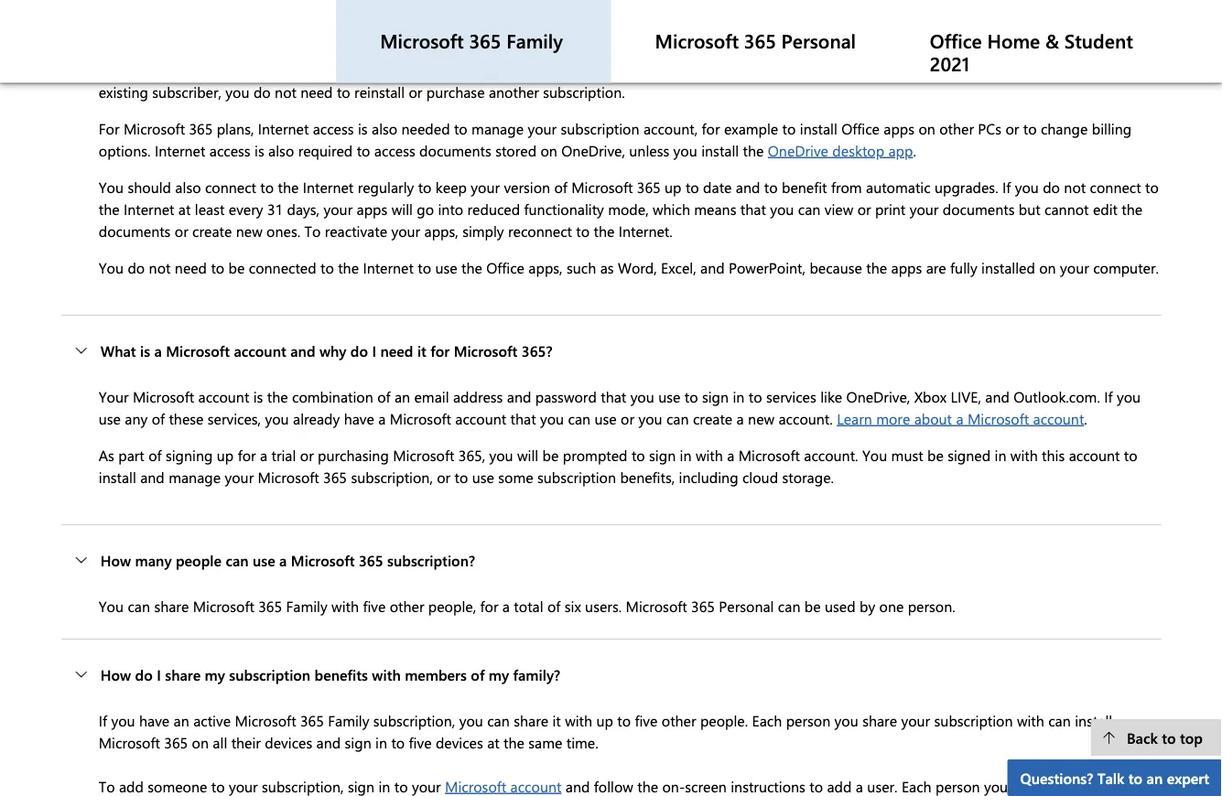 Task type: describe. For each thing, give the bounding box(es) containing it.
to down functionality
[[577, 221, 590, 241]]

total
[[514, 597, 544, 617]]

install up onedrive
[[800, 119, 838, 138]]

are inside internet access is required to install and activate all the latest releases of apps and services included in all microsoft 365 subscription plans. note that if you are an existing subscriber, you do not need to reinstall or purchase another subscription.
[[1102, 60, 1123, 80]]

the up 31
[[278, 177, 299, 197]]

onedrive, inside your microsoft account is the combination of an email address and password that you use to sign in to services like onedrive, xbox live, and outlook.com. if you use any of these services, you already have a microsoft account that you can use or you can create a new account.
[[847, 387, 911, 407]]

access inside dropdown button
[[172, 14, 214, 34]]

means
[[695, 199, 737, 219]]

2 my from the left
[[489, 666, 509, 685]]

install up 'date'
[[702, 141, 739, 160]]

required for for
[[218, 14, 274, 34]]

you should also connect to the internet regularly to keep your version of microsoft 365 up to date and to benefit from automatic upgrades. if you do not connect to the internet at least every 31 days, your apps will go into reduced functionality mode, which means that you can view or print your documents but cannot edit the documents or create new ones. to reactivate your apps, simply reconnect to the internet.
[[99, 177, 1160, 241]]

office home & student 2021
[[931, 28, 1134, 77]]

have inside your microsoft account is the combination of an email address and password that you use to sign in to services like onedrive, xbox live, and outlook.com. if you use any of these services, you already have a microsoft account that you can use or you can create a new account.
[[344, 409, 375, 429]]

is
[[101, 14, 111, 34]]

you inside as part of signing up for a trial or purchasing microsoft 365, you will be prompted to sign in with a microsoft account. you must be signed in with this account to install and manage your microsoft 365 subscription, or to use some subscription benefits, including cloud storage.
[[490, 446, 514, 465]]

apps left fully
[[892, 258, 923, 278]]

office inside office home & student 2021
[[931, 28, 983, 54]]

the down options. on the left top
[[99, 199, 120, 219]]

version
[[504, 177, 551, 197]]

expert
[[1168, 769, 1210, 788]]

the inside 'if you have an active microsoft 365 family subscription, you can share it with up to five other people. each person you share your subscription with can install microsoft 365 on all their devices and sign in to five devices at the same time.'
[[504, 733, 525, 753]]

internet.
[[619, 221, 673, 241]]

computer.
[[1094, 258, 1160, 278]]

as part of signing up for a trial or purchasing microsoft 365, you will be prompted to sign in with a microsoft account. you must be signed in with this account to install and manage your microsoft 365 subscription, or to use some subscription benefits, including cloud storage.
[[99, 446, 1138, 487]]

combination
[[292, 387, 374, 407]]

connected
[[249, 258, 317, 278]]

excel,
[[661, 258, 697, 278]]

to down 365,
[[455, 468, 468, 487]]

required for to
[[212, 60, 267, 80]]

subscription inside the for microsoft 365 plans, internet access is also needed to manage your subscription account, for example to install office apps on other pcs or to change billing options. internet access is also required to access documents stored on onedrive, unless you install the
[[561, 119, 640, 138]]

users.
[[585, 597, 622, 617]]

these
[[169, 409, 204, 429]]

1 connect from the left
[[205, 177, 256, 197]]

use down what is a microsoft account and why do i need it for microsoft 365? dropdown button
[[659, 387, 681, 407]]

of inside as part of signing up for a trial or purchasing microsoft 365, you will be prompted to sign in with a microsoft account. you must be signed in with this account to install and manage your microsoft 365 subscription, or to use some subscription benefits, including cloud storage.
[[149, 446, 162, 465]]

onedrive, inside the for microsoft 365 plans, internet access is also needed to manage your subscription account, for example to install office apps on other pcs or to change billing options. internet access is also required to access documents stored on onedrive, unless you install the
[[562, 141, 626, 160]]

to down go at left
[[418, 258, 432, 278]]

for
[[99, 119, 120, 138]]

internet up 'should'
[[155, 141, 206, 160]]

2 horizontal spatial family
[[507, 28, 563, 54]]

subscription, inside as part of signing up for a trial or purchasing microsoft 365, you will be prompted to sign in with a microsoft account. you must be signed in with this account to install and manage your microsoft 365 subscription, or to use some subscription benefits, including cloud storage.
[[351, 468, 433, 487]]

part
[[118, 446, 145, 465]]

account,
[[644, 119, 698, 138]]

unless
[[630, 141, 670, 160]]

you down password
[[540, 409, 564, 429]]

your inside the for microsoft 365 plans, internet access is also needed to manage your subscription account, for example to install office apps on other pcs or to change billing options. internet access is also required to access documents stored on onedrive, unless you install the
[[528, 119, 557, 138]]

31
[[267, 199, 283, 219]]

to up the computer.
[[1146, 177, 1160, 197]]

fully
[[951, 258, 978, 278]]

such
[[567, 258, 597, 278]]

1 vertical spatial personal
[[719, 597, 774, 617]]

on right installed
[[1040, 258, 1057, 278]]

with up questions?
[[1018, 711, 1045, 731]]

or inside your microsoft account is the combination of an email address and password that you use to sign in to services like onedrive, xbox live, and outlook.com. if you use any of these services, you already have a microsoft account that you can use or you can create a new account.
[[621, 409, 635, 429]]

needed
[[402, 119, 450, 138]]

is up 'every'
[[255, 141, 264, 160]]

benefit
[[782, 177, 828, 197]]

one
[[880, 597, 904, 617]]

the inside internet access is required to install and activate all the latest releases of apps and services included in all microsoft 365 subscription plans. note that if you are an existing subscriber, you do not need to reinstall or purchase another subscription.
[[431, 60, 452, 80]]

home
[[988, 28, 1041, 54]]

edit
[[1094, 199, 1118, 219]]

of left the 'six'
[[548, 597, 561, 617]]

is down reinstall
[[358, 119, 368, 138]]

cannot
[[1045, 199, 1090, 219]]

onedrive
[[768, 141, 829, 160]]

you up as part of signing up for a trial or purchasing microsoft 365, you will be prompted to sign in with a microsoft account. you must be signed in with this account to install and manage your microsoft 365 subscription, or to use some subscription benefits, including cloud storage.
[[639, 409, 663, 429]]

the right edit
[[1122, 199, 1143, 219]]

same
[[529, 733, 563, 753]]

purchasing
[[318, 446, 389, 465]]

internet inside internet access is required to install and activate all the latest releases of apps and services included in all microsoft 365 subscription plans. note that if you are an existing subscriber, you do not need to reinstall or purchase another subscription.
[[99, 60, 150, 80]]

internet up days,
[[303, 177, 354, 197]]

to left benefit
[[765, 177, 778, 197]]

your
[[99, 387, 129, 407]]

and up the subscription. at the top of the page
[[603, 60, 627, 80]]

and right excel, at right
[[701, 258, 725, 278]]

account. inside your microsoft account is the combination of an email address and password that you use to sign in to services like onedrive, xbox live, and outlook.com. if you use any of these services, you already have a microsoft account that you can use or you can create a new account.
[[779, 409, 833, 429]]

or inside the for microsoft 365 plans, internet access is also needed to manage your subscription account, for example to install office apps on other pcs or to change billing options. internet access is also required to access documents stored on onedrive, unless you install the
[[1006, 119, 1020, 138]]

simply
[[463, 221, 504, 241]]

and inside 'if you have an active microsoft 365 family subscription, you can share it with up to five other people. each person you share your subscription with can install microsoft 365 on all their devices and sign in to five devices at the same time.'
[[317, 733, 341, 753]]

members
[[405, 666, 467, 685]]

with up time.
[[565, 711, 593, 731]]

people
[[176, 551, 222, 571]]

you down members
[[460, 711, 483, 731]]

and right live,
[[986, 387, 1010, 407]]

as
[[601, 258, 614, 278]]

365 inside the for microsoft 365 plans, internet access is also needed to manage your subscription account, for example to install office apps on other pcs or to change billing options. internet access is also required to access documents stored on onedrive, unless you install the
[[189, 119, 213, 138]]

go
[[417, 199, 434, 219]]

on left pcs
[[919, 119, 936, 138]]

you up but
[[1016, 177, 1040, 197]]

address
[[453, 387, 503, 407]]

apps, inside you should also connect to the internet regularly to keep your version of microsoft 365 up to date and to benefit from automatic upgrades. if you do not connect to the internet at least every 31 days, your apps will go into reduced functionality mode, which means that you can view or print your documents but cannot edit the documents or create new ones. to reactivate your apps, simply reconnect to the internet.
[[425, 221, 459, 241]]

to left top
[[1163, 728, 1177, 748]]

1 vertical spatial also
[[268, 141, 294, 160]]

used
[[825, 597, 856, 617]]

2 vertical spatial five
[[409, 733, 432, 753]]

what is a microsoft account and why do i need it for microsoft 365?
[[101, 341, 553, 361]]

is internet access required for microsoft 365? button
[[61, 0, 1162, 59]]

access up days,
[[313, 119, 354, 138]]

it inside dropdown button
[[418, 341, 427, 361]]

existing
[[99, 82, 148, 102]]

2 connect from the left
[[1091, 177, 1142, 197]]

signed
[[948, 446, 991, 465]]

change
[[1041, 119, 1089, 138]]

note
[[996, 60, 1029, 80]]

top
[[1181, 728, 1204, 748]]

1 vertical spatial documents
[[943, 199, 1015, 219]]

their
[[231, 733, 261, 753]]

share right person
[[863, 711, 898, 731]]

to down to
[[321, 258, 334, 278]]

1 vertical spatial family
[[286, 597, 328, 617]]

you inside as part of signing up for a trial or purchasing microsoft 365, you will be prompted to sign in with a microsoft account. you must be signed in with this account to install and manage your microsoft 365 subscription, or to use some subscription benefits, including cloud storage.
[[863, 446, 888, 465]]

1 horizontal spatial apps,
[[529, 258, 563, 278]]

for microsoft 365 plans, internet access is also needed to manage your subscription account, for example to install office apps on other pcs or to change billing options. internet access is also required to access documents stored on onedrive, unless you install the
[[99, 119, 1132, 160]]

1 vertical spatial are
[[927, 258, 947, 278]]

have inside 'if you have an active microsoft 365 family subscription, you can share it with up to five other people. each person you share your subscription with can install microsoft 365 on all their devices and sign in to five devices at the same time.'
[[139, 711, 170, 731]]

to up go at left
[[418, 177, 432, 197]]

what
[[101, 341, 136, 361]]

ones.
[[267, 221, 301, 241]]

of right any
[[152, 409, 165, 429]]

apps inside internet access is required to install and activate all the latest releases of apps and services included in all microsoft 365 subscription plans. note that if you are an existing subscriber, you do not need to reinstall or purchase another subscription.
[[568, 60, 599, 80]]

least
[[195, 199, 225, 219]]

not inside internet access is required to install and activate all the latest releases of apps and services included in all microsoft 365 subscription plans. note that if you are an existing subscriber, you do not need to reinstall or purchase another subscription.
[[275, 82, 297, 102]]

an inside internet access is required to install and activate all the latest releases of apps and services included in all microsoft 365 subscription plans. note that if you are an existing subscriber, you do not need to reinstall or purchase another subscription.
[[1127, 60, 1142, 80]]

purchase
[[427, 82, 485, 102]]

with up benefits
[[332, 597, 359, 617]]

2 vertical spatial documents
[[99, 221, 171, 241]]

live,
[[951, 387, 982, 407]]

you down benefit
[[771, 199, 795, 219]]

1 devices from the left
[[265, 733, 313, 753]]

activate
[[359, 60, 409, 80]]

back
[[1128, 728, 1159, 748]]

to left 'date'
[[686, 177, 700, 197]]

that down password
[[511, 409, 536, 429]]

be right must at the bottom of the page
[[928, 446, 944, 465]]

at inside 'if you have an active microsoft 365 family subscription, you can share it with up to five other people. each person you share your subscription with can install microsoft 365 on all their devices and sign in to five devices at the same time.'
[[487, 733, 500, 753]]

office inside the for microsoft 365 plans, internet access is also needed to manage your subscription account, for example to install office apps on other pcs or to change billing options. internet access is also required to access documents stored on onedrive, unless you install the
[[842, 119, 880, 138]]

and right address
[[507, 387, 532, 407]]

2 horizontal spatial five
[[635, 711, 658, 731]]

you for you do not need to be connected to the internet to use the office apps, such as word, excel, and powerpoint, because the apps are fully installed on your computer.
[[99, 258, 124, 278]]

at inside you should also connect to the internet regularly to keep your version of microsoft 365 up to date and to benefit from automatic upgrades. if you do not connect to the internet at least every 31 days, your apps will go into reduced functionality mode, which means that you can view or print your documents but cannot edit the documents or create new ones. to reactivate your apps, simply reconnect to the internet.
[[179, 199, 191, 219]]

you right 'if'
[[1074, 60, 1098, 80]]

also inside you should also connect to the internet regularly to keep your version of microsoft 365 up to date and to benefit from automatic upgrades. if you do not connect to the internet at least every 31 days, your apps will go into reduced functionality mode, which means that you can view or print your documents but cannot edit the documents or create new ones. to reactivate your apps, simply reconnect to the internet.
[[175, 177, 201, 197]]

on inside 'if you have an active microsoft 365 family subscription, you can share it with up to five other people. each person you share your subscription with can install microsoft 365 on all their devices and sign in to five devices at the same time.'
[[192, 733, 209, 753]]

installed
[[982, 258, 1036, 278]]

back to top link
[[1091, 720, 1223, 757]]

0 horizontal spatial five
[[363, 597, 386, 617]]

use inside dropdown button
[[253, 551, 275, 571]]

why
[[320, 341, 347, 361]]

and inside you should also connect to the internet regularly to keep your version of microsoft 365 up to date and to benefit from automatic upgrades. if you do not connect to the internet at least every 31 days, your apps will go into reduced functionality mode, which means that you can view or print your documents but cannot edit the documents or create new ones. to reactivate your apps, simply reconnect to the internet.
[[736, 177, 761, 197]]

learn
[[837, 409, 873, 429]]

you right person
[[835, 711, 859, 731]]

with up including
[[696, 446, 723, 465]]

benefits
[[315, 666, 368, 685]]

required inside the for microsoft 365 plans, internet access is also needed to manage your subscription account, for example to install office apps on other pcs or to change billing options. internet access is also required to access documents stored on onedrive, unless you install the
[[298, 141, 353, 160]]

date
[[704, 177, 732, 197]]

services inside internet access is required to install and activate all the latest releases of apps and services included in all microsoft 365 subscription plans. note that if you are an existing subscriber, you do not need to reinstall or purchase another subscription.
[[631, 60, 681, 80]]

create inside your microsoft account is the combination of an email address and password that you use to sign in to services like onedrive, xbox live, and outlook.com. if you use any of these services, you already have a microsoft account that you can use or you can create a new account.
[[693, 409, 733, 429]]

365 inside as part of signing up for a trial or purchasing microsoft 365, you will be prompted to sign in with a microsoft account. you must be signed in with this account to install and manage your microsoft 365 subscription, or to use some subscription benefits, including cloud storage.
[[323, 468, 347, 487]]

account inside as part of signing up for a trial or purchasing microsoft 365, you will be prompted to sign in with a microsoft account. you must be signed in with this account to install and manage your microsoft 365 subscription, or to use some subscription benefits, including cloud storage.
[[1070, 446, 1121, 465]]

onedrive desktop app .
[[768, 141, 917, 160]]

use up prompted
[[595, 409, 617, 429]]

1 horizontal spatial .
[[1085, 409, 1088, 429]]

from
[[832, 177, 863, 197]]

the down simply at the left of page
[[462, 258, 483, 278]]

microsoft inside the for microsoft 365 plans, internet access is also needed to manage your subscription account, for example to install office apps on other pcs or to change billing options. internet access is also required to access documents stored on onedrive, unless you install the
[[124, 119, 185, 138]]

the down "mode,"
[[594, 221, 615, 241]]

2 horizontal spatial also
[[372, 119, 398, 138]]

1 horizontal spatial all
[[413, 60, 427, 80]]

onedrive desktop app link
[[768, 141, 914, 160]]

need inside dropdown button
[[381, 341, 414, 361]]

365? inside is internet access required for microsoft 365? dropdown button
[[369, 14, 400, 34]]

example
[[724, 119, 779, 138]]

be left used
[[805, 597, 821, 617]]

you left 'active'
[[111, 711, 135, 731]]

because
[[810, 258, 863, 278]]

talk
[[1098, 769, 1125, 788]]

you up trial
[[265, 409, 289, 429]]

word,
[[618, 258, 657, 278]]

use down into
[[436, 258, 458, 278]]

many
[[135, 551, 172, 571]]

each
[[753, 711, 783, 731]]

including
[[679, 468, 739, 487]]

to left change
[[1024, 119, 1037, 138]]

regularly
[[358, 177, 414, 197]]

in inside internet access is required to install and activate all the latest releases of apps and services included in all microsoft 365 subscription plans. note that if you are an existing subscriber, you do not need to reinstall or purchase another subscription.
[[745, 60, 756, 80]]

for inside as part of signing up for a trial or purchasing microsoft 365, you will be prompted to sign in with a microsoft account. you must be signed in with this account to install and manage your microsoft 365 subscription, or to use some subscription benefits, including cloud storage.
[[238, 446, 256, 465]]

to right needed
[[454, 119, 468, 138]]

1 horizontal spatial personal
[[782, 28, 857, 54]]

you up plans,
[[226, 82, 250, 102]]

people,
[[429, 597, 476, 617]]

do inside you should also connect to the internet regularly to keep your version of microsoft 365 up to date and to benefit from automatic upgrades. if you do not connect to the internet at least every 31 days, your apps will go into reduced functionality mode, which means that you can view or print your documents but cannot edit the documents or create new ones. to reactivate your apps, simply reconnect to the internet.
[[1044, 177, 1061, 197]]

0 vertical spatial .
[[914, 141, 917, 160]]

share inside dropdown button
[[165, 666, 201, 685]]

this
[[1043, 446, 1066, 465]]

that down what is a microsoft account and why do i need it for microsoft 365? dropdown button
[[601, 387, 627, 407]]

in inside 'if you have an active microsoft 365 family subscription, you can share it with up to five other people. each person you share your subscription with can install microsoft 365 on all their devices and sign in to five devices at the same time.'
[[376, 733, 387, 753]]

the right "because"
[[867, 258, 888, 278]]

the inside your microsoft account is the combination of an email address and password that you use to sign in to services like onedrive, xbox live, and outlook.com. if you use any of these services, you already have a microsoft account that you can use or you can create a new account.
[[267, 387, 288, 407]]

internet down 'should'
[[124, 199, 174, 219]]

that inside you should also connect to the internet regularly to keep your version of microsoft 365 up to date and to benefit from automatic upgrades. if you do not connect to the internet at least every 31 days, your apps will go into reduced functionality mode, which means that you can view or print your documents but cannot edit the documents or create new ones. to reactivate your apps, simply reconnect to the internet.
[[741, 199, 767, 219]]

new inside you should also connect to the internet regularly to keep your version of microsoft 365 up to date and to benefit from automatic upgrades. if you do not connect to the internet at least every 31 days, your apps will go into reduced functionality mode, which means that you can view or print your documents but cannot edit the documents or create new ones. to reactivate your apps, simply reconnect to the internet.
[[236, 221, 263, 241]]

to up benefits,
[[632, 446, 646, 465]]

subscription inside 'if you have an active microsoft 365 family subscription, you can share it with up to five other people. each person you share your subscription with can install microsoft 365 on all their devices and sign in to five devices at the same time.'
[[935, 711, 1014, 731]]

with left this
[[1011, 446, 1039, 465]]

use down your
[[99, 409, 121, 429]]

365 inside dropdown button
[[359, 551, 384, 571]]

will inside as part of signing up for a trial or purchasing microsoft 365, you will be prompted to sign in with a microsoft account. you must be signed in with this account to install and manage your microsoft 365 subscription, or to use some subscription benefits, including cloud storage.
[[518, 446, 539, 465]]

to left like
[[749, 387, 763, 407]]

by
[[860, 597, 876, 617]]

365 inside you should also connect to the internet regularly to keep your version of microsoft 365 up to date and to benefit from automatic upgrades. if you do not connect to the internet at least every 31 days, your apps will go into reduced functionality mode, which means that you can view or print your documents but cannot edit the documents or create new ones. to reactivate your apps, simply reconnect to the internet.
[[637, 177, 661, 197]]

an inside your microsoft account is the combination of an email address and password that you use to sign in to services like onedrive, xbox live, and outlook.com. if you use any of these services, you already have a microsoft account that you can use or you can create a new account.
[[395, 387, 410, 407]]

is inside internet access is required to install and activate all the latest releases of apps and services included in all microsoft 365 subscription plans. note that if you are an existing subscriber, you do not need to reinstall or purchase another subscription.
[[199, 60, 208, 80]]

share up same at the bottom left of page
[[514, 711, 549, 731]]

2 horizontal spatial all
[[760, 60, 775, 80]]

you inside the for microsoft 365 plans, internet access is also needed to manage your subscription account, for example to install office apps on other pcs or to change billing options. internet access is also required to access documents stored on onedrive, unless you install the
[[674, 141, 698, 160]]

the down reactivate
[[338, 258, 359, 278]]

to down least
[[211, 258, 225, 278]]

student
[[1065, 28, 1134, 54]]

password
[[536, 387, 597, 407]]

you for you should also connect to the internet regularly to keep your version of microsoft 365 up to date and to benefit from automatic upgrades. if you do not connect to the internet at least every 31 days, your apps will go into reduced functionality mode, which means that you can view or print your documents but cannot edit the documents or create new ones. to reactivate your apps, simply reconnect to the internet.
[[99, 177, 124, 197]]

of inside internet access is required to install and activate all the latest releases of apps and services included in all microsoft 365 subscription plans. note that if you are an existing subscriber, you do not need to reinstall or purchase another subscription.
[[550, 60, 564, 80]]

it inside 'if you have an active microsoft 365 family subscription, you can share it with up to five other people. each person you share your subscription with can install microsoft 365 on all their devices and sign in to five devices at the same time.'
[[553, 711, 561, 731]]



Task type: locate. For each thing, give the bounding box(es) containing it.
will left go at left
[[392, 199, 413, 219]]

0 vertical spatial onedrive,
[[562, 141, 626, 160]]

1 vertical spatial it
[[553, 711, 561, 731]]

new inside your microsoft account is the combination of an email address and password that you use to sign in to services like onedrive, xbox live, and outlook.com. if you use any of these services, you already have a microsoft account that you can use or you can create a new account.
[[748, 409, 775, 429]]

2 vertical spatial sign
[[345, 733, 372, 753]]

at left same at the bottom left of page
[[487, 733, 500, 753]]

0 vertical spatial new
[[236, 221, 263, 241]]

0 vertical spatial up
[[665, 177, 682, 197]]

are
[[1102, 60, 1123, 80], [927, 258, 947, 278]]

billing
[[1093, 119, 1132, 138]]

access inside internet access is required to install and activate all the latest releases of apps and services included in all microsoft 365 subscription plans. note that if you are an existing subscriber, you do not need to reinstall or purchase another subscription.
[[154, 60, 195, 80]]

how do i share my subscription benefits with members of my family?
[[101, 666, 561, 685]]

back to top
[[1128, 728, 1204, 748]]

questions? talk to an expert
[[1021, 769, 1210, 788]]

0 horizontal spatial connect
[[205, 177, 256, 197]]

0 horizontal spatial if
[[99, 711, 107, 731]]

new down 'every'
[[236, 221, 263, 241]]

create inside you should also connect to the internet regularly to keep your version of microsoft 365 up to date and to benefit from automatic upgrades. if you do not connect to the internet at least every 31 days, your apps will go into reduced functionality mode, which means that you can view or print your documents but cannot edit the documents or create new ones. to reactivate your apps, simply reconnect to the internet.
[[192, 221, 232, 241]]

outlook.com.
[[1014, 387, 1101, 407]]

need inside internet access is required to install and activate all the latest releases of apps and services included in all microsoft 365 subscription plans. note that if you are an existing subscriber, you do not need to reinstall or purchase another subscription.
[[301, 82, 333, 102]]

services left like
[[767, 387, 817, 407]]

reactivate
[[325, 221, 388, 241]]

every
[[229, 199, 263, 219]]

other inside the for microsoft 365 plans, internet access is also needed to manage your subscription account, for example to install office apps on other pcs or to change billing options. internet access is also required to access documents stored on onedrive, unless you install the
[[940, 119, 975, 138]]

use down 365,
[[472, 468, 495, 487]]

onedrive,
[[562, 141, 626, 160], [847, 387, 911, 407]]

up
[[665, 177, 682, 197], [217, 446, 234, 465], [597, 711, 614, 731]]

1 horizontal spatial need
[[301, 82, 333, 102]]

the
[[431, 60, 452, 80], [743, 141, 764, 160], [278, 177, 299, 197], [99, 199, 120, 219], [1122, 199, 1143, 219], [594, 221, 615, 241], [338, 258, 359, 278], [462, 258, 483, 278], [867, 258, 888, 278], [267, 387, 288, 407], [504, 733, 525, 753]]

access up regularly
[[375, 141, 416, 160]]

family down benefits
[[328, 711, 370, 731]]

0 horizontal spatial services
[[631, 60, 681, 80]]

services inside your microsoft account is the combination of an email address and password that you use to sign in to services like onedrive, xbox live, and outlook.com. if you use any of these services, you already have a microsoft account that you can use or you can create a new account.
[[767, 387, 817, 407]]

of left email in the left of the page
[[378, 387, 391, 407]]

connect
[[205, 177, 256, 197], [1091, 177, 1142, 197]]

account.
[[779, 409, 833, 429], [805, 446, 859, 465]]

trial
[[272, 446, 296, 465]]

to up onedrive
[[783, 119, 796, 138]]

1 horizontal spatial 365?
[[522, 341, 553, 361]]

will inside you should also connect to the internet regularly to keep your version of microsoft 365 up to date and to benefit from automatic upgrades. if you do not connect to the internet at least every 31 days, your apps will go into reduced functionality mode, which means that you can view or print your documents but cannot edit the documents or create new ones. to reactivate your apps, simply reconnect to the internet.
[[392, 199, 413, 219]]

how many people can use a microsoft 365 subscription?
[[101, 551, 475, 571]]

do inside internet access is required to install and activate all the latest releases of apps and services included in all microsoft 365 subscription plans. note that if you are an existing subscriber, you do not need to reinstall or purchase another subscription.
[[254, 82, 271, 102]]

required inside internet access is required to install and activate all the latest releases of apps and services included in all microsoft 365 subscription plans. note that if you are an existing subscriber, you do not need to reinstall or purchase another subscription.
[[212, 60, 267, 80]]

1 my from the left
[[205, 666, 225, 685]]

0 horizontal spatial 365?
[[369, 14, 400, 34]]

0 vertical spatial have
[[344, 409, 375, 429]]

if inside 'if you have an active microsoft 365 family subscription, you can share it with up to five other people. each person you share your subscription with can install microsoft 365 on all their devices and sign in to five devices at the same time.'
[[99, 711, 107, 731]]

microsoft
[[301, 14, 365, 34], [380, 28, 464, 54], [655, 28, 739, 54], [779, 60, 841, 80], [124, 119, 185, 138], [572, 177, 633, 197], [166, 341, 230, 361], [454, 341, 518, 361], [133, 387, 194, 407], [390, 409, 452, 429], [968, 409, 1030, 429], [393, 446, 455, 465], [739, 446, 800, 465], [258, 468, 319, 487], [291, 551, 355, 571], [193, 597, 255, 617], [626, 597, 688, 617], [235, 711, 296, 731], [99, 733, 160, 753]]

sign inside as part of signing up for a trial or purchasing microsoft 365, you will be prompted to sign in with a microsoft account. you must be signed in with this account to install and manage your microsoft 365 subscription, or to use some subscription benefits, including cloud storage.
[[650, 446, 676, 465]]

with right benefits
[[372, 666, 401, 685]]

internet right plans,
[[258, 119, 309, 138]]

with
[[696, 446, 723, 465], [1011, 446, 1039, 465], [332, 597, 359, 617], [372, 666, 401, 685], [565, 711, 593, 731], [1018, 711, 1045, 731]]

active
[[193, 711, 231, 731]]

access down plans,
[[210, 141, 251, 160]]

office up plans.
[[931, 28, 983, 54]]

is inside what is a microsoft account and why do i need it for microsoft 365? dropdown button
[[140, 341, 150, 361]]

apps down regularly
[[357, 199, 388, 219]]

if inside you should also connect to the internet regularly to keep your version of microsoft 365 up to date and to benefit from automatic upgrades. if you do not connect to the internet at least every 31 days, your apps will go into reduced functionality mode, which means that you can view or print your documents but cannot edit the documents or create new ones. to reactivate your apps, simply reconnect to the internet.
[[1003, 177, 1012, 197]]

up up time.
[[597, 711, 614, 731]]

0 horizontal spatial at
[[179, 199, 191, 219]]

have left 'active'
[[139, 711, 170, 731]]

if
[[1062, 60, 1070, 80]]

an inside dropdown button
[[1147, 769, 1164, 788]]

six
[[565, 597, 581, 617]]

can inside you should also connect to the internet regularly to keep your version of microsoft 365 up to date and to benefit from automatic upgrades. if you do not connect to the internet at least every 31 days, your apps will go into reduced functionality mode, which means that you can view or print your documents but cannot edit the documents or create new ones. to reactivate your apps, simply reconnect to the internet.
[[799, 199, 821, 219]]

install inside as part of signing up for a trial or purchasing microsoft 365, you will be prompted to sign in with a microsoft account. you must be signed in with this account to install and manage your microsoft 365 subscription, or to use some subscription benefits, including cloud storage.
[[99, 468, 136, 487]]

0 horizontal spatial apps,
[[425, 221, 459, 241]]

0 vertical spatial documents
[[420, 141, 492, 160]]

subscription inside internet access is required to install and activate all the latest releases of apps and services included in all microsoft 365 subscription plans. note that if you are an existing subscriber, you do not need to reinstall or purchase another subscription.
[[872, 60, 951, 80]]

1 horizontal spatial sign
[[650, 446, 676, 465]]

new up cloud storage.
[[748, 409, 775, 429]]

family inside 'if you have an active microsoft 365 family subscription, you can share it with up to five other people. each person you share your subscription with can install microsoft 365 on all their devices and sign in to five devices at the same time.'
[[328, 711, 370, 731]]

is
[[199, 60, 208, 80], [358, 119, 368, 138], [255, 141, 264, 160], [140, 341, 150, 361], [253, 387, 263, 407]]

0 horizontal spatial devices
[[265, 733, 313, 753]]

desktop
[[833, 141, 885, 160]]

documents inside the for microsoft 365 plans, internet access is also needed to manage your subscription account, for example to install office apps on other pcs or to change billing options. internet access is also required to access documents stored on onedrive, unless you install the
[[420, 141, 492, 160]]

install inside internet access is required to install and activate all the latest releases of apps and services included in all microsoft 365 subscription plans. note that if you are an existing subscriber, you do not need to reinstall or purchase another subscription.
[[289, 60, 326, 80]]

you
[[1074, 60, 1098, 80], [226, 82, 250, 102], [674, 141, 698, 160], [1016, 177, 1040, 197], [771, 199, 795, 219], [631, 387, 655, 407], [1117, 387, 1141, 407], [265, 409, 289, 429], [540, 409, 564, 429], [639, 409, 663, 429], [490, 446, 514, 465], [111, 711, 135, 731], [460, 711, 483, 731], [835, 711, 859, 731]]

0 vertical spatial required
[[218, 14, 274, 34]]

is up services,
[[253, 387, 263, 407]]

required up subscriber,
[[218, 14, 274, 34]]

apps up the subscription. at the top of the page
[[568, 60, 599, 80]]

of inside you should also connect to the internet regularly to keep your version of microsoft 365 up to date and to benefit from automatic upgrades. if you do not connect to the internet at least every 31 days, your apps will go into reduced functionality mode, which means that you can view or print your documents but cannot edit the documents or create new ones. to reactivate your apps, simply reconnect to the internet.
[[555, 177, 568, 197]]

all down 'active'
[[213, 733, 227, 753]]

to up including
[[685, 387, 699, 407]]

that right means
[[741, 199, 767, 219]]

2 vertical spatial if
[[99, 711, 107, 731]]

required down 'is internet access required for microsoft 365?'
[[212, 60, 267, 80]]

0 vertical spatial manage
[[472, 119, 524, 138]]

2 horizontal spatial not
[[1065, 177, 1087, 197]]

print
[[876, 199, 906, 219]]

0 vertical spatial it
[[418, 341, 427, 361]]

and inside what is a microsoft account and why do i need it for microsoft 365? dropdown button
[[291, 341, 316, 361]]

0 vertical spatial are
[[1102, 60, 1123, 80]]

install down 'is internet access required for microsoft 365?'
[[289, 60, 326, 80]]

five down members
[[409, 733, 432, 753]]

1 horizontal spatial my
[[489, 666, 509, 685]]

2 vertical spatial required
[[298, 141, 353, 160]]

use
[[436, 258, 458, 278], [659, 387, 681, 407], [99, 409, 121, 429], [595, 409, 617, 429], [472, 468, 495, 487], [253, 551, 275, 571]]

you
[[99, 177, 124, 197], [99, 258, 124, 278], [863, 446, 888, 465], [99, 597, 124, 617]]

that inside internet access is required to install and activate all the latest releases of apps and services included in all microsoft 365 subscription plans. note that if you are an existing subscriber, you do not need to reinstall or purchase another subscription.
[[1033, 60, 1058, 80]]

0 horizontal spatial i
[[157, 666, 161, 685]]

1 horizontal spatial up
[[597, 711, 614, 731]]

other inside 'if you have an active microsoft 365 family subscription, you can share it with up to five other people. each person you share your subscription with can install microsoft 365 on all their devices and sign in to five devices at the same time.'
[[662, 711, 697, 731]]

apps, left such
[[529, 258, 563, 278]]

1 vertical spatial if
[[1105, 387, 1113, 407]]

0 vertical spatial at
[[179, 199, 191, 219]]

1 how from the top
[[101, 551, 131, 571]]

1 vertical spatial at
[[487, 733, 500, 753]]

not down 'should'
[[149, 258, 171, 278]]

for inside the for microsoft 365 plans, internet access is also needed to manage your subscription account, for example to install office apps on other pcs or to change billing options. internet access is also required to access documents stored on onedrive, unless you install the
[[702, 119, 720, 138]]

0 horizontal spatial up
[[217, 446, 234, 465]]

2 devices from the left
[[436, 733, 483, 753]]

app
[[889, 141, 914, 160]]

not inside you should also connect to the internet regularly to keep your version of microsoft 365 up to date and to benefit from automatic upgrades. if you do not connect to the internet at least every 31 days, your apps will go into reduced functionality mode, which means that you can view or print your documents but cannot edit the documents or create new ones. to reactivate your apps, simply reconnect to the internet.
[[1065, 177, 1087, 197]]

sign inside 'if you have an active microsoft 365 family subscription, you can share it with up to five other people. each person you share your subscription with can install microsoft 365 on all their devices and sign in to five devices at the same time.'
[[345, 733, 372, 753]]

1 vertical spatial i
[[157, 666, 161, 685]]

install left back
[[1076, 711, 1113, 731]]

0 horizontal spatial .
[[914, 141, 917, 160]]

1 horizontal spatial other
[[662, 711, 697, 731]]

how for how many people can use a microsoft 365 subscription?
[[101, 551, 131, 571]]

of
[[550, 60, 564, 80], [555, 177, 568, 197], [378, 387, 391, 407], [152, 409, 165, 429], [149, 446, 162, 465], [548, 597, 561, 617], [471, 666, 485, 685]]

family?
[[513, 666, 561, 685]]

an left expert
[[1147, 769, 1164, 788]]

0 vertical spatial 365?
[[369, 14, 400, 34]]

in inside your microsoft account is the combination of an email address and password that you use to sign in to services like onedrive, xbox live, and outlook.com. if you use any of these services, you already have a microsoft account that you can use or you can create a new account.
[[733, 387, 745, 407]]

2 vertical spatial family
[[328, 711, 370, 731]]

to down how do i share my subscription benefits with members of my family? dropdown button
[[618, 711, 631, 731]]

an inside 'if you have an active microsoft 365 family subscription, you can share it with up to five other people. each person you share your subscription with can install microsoft 365 on all their devices and sign in to five devices at the same time.'
[[174, 711, 189, 731]]

must
[[892, 446, 924, 465]]

1 horizontal spatial it
[[553, 711, 561, 731]]

to inside dropdown button
[[1129, 769, 1143, 788]]

and inside as part of signing up for a trial or purchasing microsoft 365, you will be prompted to sign in with a microsoft account. you must be signed in with this account to install and manage your microsoft 365 subscription, or to use some subscription benefits, including cloud storage.
[[140, 468, 165, 487]]

plans,
[[217, 119, 254, 138]]

1 horizontal spatial i
[[372, 341, 377, 361]]

documents up the keep
[[420, 141, 492, 160]]

sign
[[703, 387, 729, 407], [650, 446, 676, 465], [345, 733, 372, 753]]

the inside the for microsoft 365 plans, internet access is also needed to manage your subscription account, for example to install office apps on other pcs or to change billing options. internet access is also required to access documents stored on onedrive, unless you install the
[[743, 141, 764, 160]]

1 vertical spatial other
[[390, 597, 425, 617]]

share down many
[[154, 597, 189, 617]]

time.
[[567, 733, 599, 753]]

0 horizontal spatial new
[[236, 221, 263, 241]]

1 vertical spatial will
[[518, 446, 539, 465]]

releases
[[495, 60, 546, 80]]

0 vertical spatial i
[[372, 341, 377, 361]]

create
[[192, 221, 232, 241], [693, 409, 733, 429]]

microsoft inside you should also connect to the internet regularly to keep your version of microsoft 365 up to date and to benefit from automatic upgrades. if you do not connect to the internet at least every 31 days, your apps will go into reduced functionality mode, which means that you can view or print your documents but cannot edit the documents or create new ones. to reactivate your apps, simply reconnect to the internet.
[[572, 177, 633, 197]]

subscription inside dropdown button
[[229, 666, 311, 685]]

an left email in the left of the page
[[395, 387, 410, 407]]

internet
[[115, 14, 168, 34]]

1 horizontal spatial are
[[1102, 60, 1123, 80]]

which
[[653, 199, 691, 219]]

0 horizontal spatial not
[[149, 258, 171, 278]]

and down part
[[140, 468, 165, 487]]

to down 'is internet access required for microsoft 365?'
[[271, 60, 285, 80]]

0 vertical spatial account.
[[779, 409, 833, 429]]

sign inside your microsoft account is the combination of an email address and password that you use to sign in to services like onedrive, xbox live, and outlook.com. if you use any of these services, you already have a microsoft account that you can use or you can create a new account.
[[703, 387, 729, 407]]

subscription.
[[543, 82, 625, 102]]

2021
[[931, 51, 970, 77]]

to right talk
[[1129, 769, 1143, 788]]

1 horizontal spatial also
[[268, 141, 294, 160]]

it
[[418, 341, 427, 361], [553, 711, 561, 731]]

1 vertical spatial services
[[767, 387, 817, 407]]

other left pcs
[[940, 119, 975, 138]]

sign down benefits
[[345, 733, 372, 753]]

not
[[275, 82, 297, 102], [1065, 177, 1087, 197], [149, 258, 171, 278]]

1 horizontal spatial create
[[693, 409, 733, 429]]

if
[[1003, 177, 1012, 197], [1105, 387, 1113, 407], [99, 711, 107, 731]]

install inside 'if you have an active microsoft 365 family subscription, you can share it with up to five other people. each person you share your subscription with can install microsoft 365 on all their devices and sign in to five devices at the same time.'
[[1076, 711, 1113, 731]]

1 vertical spatial up
[[217, 446, 234, 465]]

a
[[154, 341, 162, 361], [379, 409, 386, 429], [737, 409, 744, 429], [957, 409, 964, 429], [260, 446, 268, 465], [728, 446, 735, 465], [279, 551, 287, 571], [503, 597, 510, 617]]

at left least
[[179, 199, 191, 219]]

manage inside the for microsoft 365 plans, internet access is also needed to manage your subscription account, for example to install office apps on other pcs or to change billing options. internet access is also required to access documents stored on onedrive, unless you install the
[[472, 119, 524, 138]]

the up purchase on the left top of page
[[431, 60, 452, 80]]

1 horizontal spatial connect
[[1091, 177, 1142, 197]]

1 horizontal spatial documents
[[420, 141, 492, 160]]

0 horizontal spatial other
[[390, 597, 425, 617]]

other left people,
[[390, 597, 425, 617]]

to left reinstall
[[337, 82, 351, 102]]

2 horizontal spatial if
[[1105, 387, 1113, 407]]

onedrive, up the "more"
[[847, 387, 911, 407]]

how many people can use a microsoft 365 subscription? button
[[61, 526, 1162, 596]]

should
[[128, 177, 171, 197]]

0 horizontal spatial my
[[205, 666, 225, 685]]

1 vertical spatial required
[[212, 60, 267, 80]]

365 inside internet access is required to install and activate all the latest releases of apps and services included in all microsoft 365 subscription plans. note that if you are an existing subscriber, you do not need to reinstall or purchase another subscription.
[[845, 60, 868, 80]]

latest
[[456, 60, 491, 80]]

at
[[179, 199, 191, 219], [487, 733, 500, 753]]

office down simply at the left of page
[[487, 258, 525, 278]]

family
[[507, 28, 563, 54], [286, 597, 328, 617], [328, 711, 370, 731]]

1 vertical spatial apps,
[[529, 258, 563, 278]]

and left activate
[[330, 60, 355, 80]]

0 horizontal spatial family
[[286, 597, 328, 617]]

all inside 'if you have an active microsoft 365 family subscription, you can share it with up to five other people. each person you share your subscription with can install microsoft 365 on all their devices and sign in to five devices at the same time.'
[[213, 733, 227, 753]]

apps, down into
[[425, 221, 459, 241]]

and down how do i share my subscription benefits with members of my family?
[[317, 733, 341, 753]]

keep
[[436, 177, 467, 197]]

2 horizontal spatial need
[[381, 341, 414, 361]]

office up desktop
[[842, 119, 880, 138]]

be left prompted
[[543, 446, 559, 465]]

1 vertical spatial .
[[1085, 409, 1088, 429]]

2 horizontal spatial sign
[[703, 387, 729, 407]]

functionality
[[524, 199, 604, 219]]

1 horizontal spatial office
[[842, 119, 880, 138]]

email
[[414, 387, 449, 407]]

0 vertical spatial not
[[275, 82, 297, 102]]

be left the connected
[[229, 258, 245, 278]]

0 vertical spatial family
[[507, 28, 563, 54]]

1 vertical spatial new
[[748, 409, 775, 429]]

if you have an active microsoft 365 family subscription, you can share it with up to five other people. each person you share your subscription with can install microsoft 365 on all their devices and sign in to five devices at the same time.
[[99, 711, 1113, 753]]

already
[[293, 409, 340, 429]]

1 horizontal spatial manage
[[472, 119, 524, 138]]

apps inside the for microsoft 365 plans, internet access is also needed to manage your subscription account, for example to install office apps on other pcs or to change billing options. internet access is also required to access documents stored on onedrive, unless you install the
[[884, 119, 915, 138]]

reinstall
[[355, 82, 405, 102]]

2 vertical spatial office
[[487, 258, 525, 278]]

0 horizontal spatial manage
[[169, 468, 221, 487]]

what is a microsoft account and why do i need it for microsoft 365? button
[[61, 317, 1162, 386]]

you inside you should also connect to the internet regularly to keep your version of microsoft 365 up to date and to benefit from automatic upgrades. if you do not connect to the internet at least every 31 days, your apps will go into reduced functionality mode, which means that you can view or print your documents but cannot edit the documents or create new ones. to reactivate your apps, simply reconnect to the internet.
[[99, 177, 124, 197]]

0 vertical spatial personal
[[782, 28, 857, 54]]

person.
[[908, 597, 956, 617]]

as
[[99, 446, 114, 465]]

devices right their
[[265, 733, 313, 753]]

1 vertical spatial onedrive,
[[847, 387, 911, 407]]

all down microsoft 365 personal
[[760, 60, 775, 80]]

subscription inside as part of signing up for a trial or purchasing microsoft 365, you will be prompted to sign in with a microsoft account. you must be signed in with this account to install and manage your microsoft 365 subscription, or to use some subscription benefits, including cloud storage.
[[538, 468, 616, 487]]

0 horizontal spatial also
[[175, 177, 201, 197]]

can inside dropdown button
[[226, 551, 249, 571]]

2 vertical spatial also
[[175, 177, 201, 197]]

how for how do i share my subscription benefits with members of my family?
[[101, 666, 131, 685]]

to
[[305, 221, 321, 241]]

required up days,
[[298, 141, 353, 160]]

to right this
[[1125, 446, 1138, 465]]

connect up edit
[[1091, 177, 1142, 197]]

0 horizontal spatial documents
[[99, 221, 171, 241]]

prompted
[[563, 446, 628, 465]]

1 horizontal spatial at
[[487, 733, 500, 753]]

subscription, inside 'if you have an active microsoft 365 family subscription, you can share it with up to five other people. each person you share your subscription with can install microsoft 365 on all their devices and sign in to five devices at the same time.'
[[374, 711, 456, 731]]

or inside internet access is required to install and activate all the latest releases of apps and services included in all microsoft 365 subscription plans. note that if you are an existing subscriber, you do not need to reinstall or purchase another subscription.
[[409, 82, 423, 102]]

0 horizontal spatial all
[[213, 733, 227, 753]]

your inside as part of signing up for a trial or purchasing microsoft 365, you will be prompted to sign in with a microsoft account. you must be signed in with this account to install and manage your microsoft 365 subscription, or to use some subscription benefits, including cloud storage.
[[225, 468, 254, 487]]

0 horizontal spatial are
[[927, 258, 947, 278]]

will up some
[[518, 446, 539, 465]]

account inside dropdown button
[[234, 341, 287, 361]]

to up 31
[[260, 177, 274, 197]]

required inside dropdown button
[[218, 14, 274, 34]]

and left why
[[291, 341, 316, 361]]

. down outlook.com.
[[1085, 409, 1088, 429]]

1 vertical spatial office
[[842, 119, 880, 138]]

of inside how do i share my subscription benefits with members of my family? dropdown button
[[471, 666, 485, 685]]

up up which
[[665, 177, 682, 197]]

more
[[877, 409, 911, 429]]

subscription,
[[351, 468, 433, 487], [374, 711, 456, 731]]

apps inside you should also connect to the internet regularly to keep your version of microsoft 365 up to date and to benefit from automatic upgrades. if you do not connect to the internet at least every 31 days, your apps will go into reduced functionality mode, which means that you can view or print your documents but cannot edit the documents or create new ones. to reactivate your apps, simply reconnect to the internet.
[[357, 199, 388, 219]]

1 vertical spatial 365?
[[522, 341, 553, 361]]

upgrades.
[[935, 177, 999, 197]]

subscription?
[[388, 551, 475, 571]]

in
[[745, 60, 756, 80], [733, 387, 745, 407], [680, 446, 692, 465], [995, 446, 1007, 465], [376, 733, 387, 753]]

on right 'stored'
[[541, 141, 558, 160]]

365? inside what is a microsoft account and why do i need it for microsoft 365? dropdown button
[[522, 341, 553, 361]]

documents down 'should'
[[99, 221, 171, 241]]

subscriber,
[[152, 82, 222, 102]]

you down what is a microsoft account and why do i need it for microsoft 365? dropdown button
[[631, 387, 655, 407]]

your inside 'if you have an active microsoft 365 family subscription, you can share it with up to five other people. each person you share your subscription with can install microsoft 365 on all their devices and sign in to five devices at the same time.'
[[902, 711, 931, 731]]

you right outlook.com.
[[1117, 387, 1141, 407]]

internet down reactivate
[[363, 258, 414, 278]]

mode,
[[608, 199, 649, 219]]

1 vertical spatial manage
[[169, 468, 221, 487]]

2 horizontal spatial documents
[[943, 199, 1015, 219]]

1 horizontal spatial five
[[409, 733, 432, 753]]

if inside your microsoft account is the combination of an email address and password that you use to sign in to services like onedrive, xbox live, and outlook.com. if you use any of these services, you already have a microsoft account that you can use or you can create a new account.
[[1105, 387, 1113, 407]]

use inside as part of signing up for a trial or purchasing microsoft 365, you will be prompted to sign in with a microsoft account. you must be signed in with this account to install and manage your microsoft 365 subscription, or to use some subscription benefits, including cloud storage.
[[472, 468, 495, 487]]

0 horizontal spatial have
[[139, 711, 170, 731]]

0 horizontal spatial personal
[[719, 597, 774, 617]]

services left included
[[631, 60, 681, 80]]

services
[[631, 60, 681, 80], [767, 387, 817, 407]]

signing
[[166, 446, 213, 465]]

2 horizontal spatial up
[[665, 177, 682, 197]]

i
[[372, 341, 377, 361], [157, 666, 161, 685]]

2 how from the top
[[101, 666, 131, 685]]

2 vertical spatial need
[[381, 341, 414, 361]]

up inside as part of signing up for a trial or purchasing microsoft 365, you will be prompted to sign in with a microsoft account. you must be signed in with this account to install and manage your microsoft 365 subscription, or to use some subscription benefits, including cloud storage.
[[217, 446, 234, 465]]

documents down upgrades.
[[943, 199, 1015, 219]]

xbox
[[915, 387, 947, 407]]

like
[[821, 387, 843, 407]]

0 vertical spatial five
[[363, 597, 386, 617]]

up inside 'if you have an active microsoft 365 family subscription, you can share it with up to five other people. each person you share your subscription with can install microsoft 365 on all their devices and sign in to five devices at the same time.'
[[597, 711, 614, 731]]

stored
[[496, 141, 537, 160]]

any
[[125, 409, 148, 429]]

to down members
[[392, 733, 405, 753]]

0 horizontal spatial need
[[175, 258, 207, 278]]

another
[[489, 82, 539, 102]]

0 vertical spatial will
[[392, 199, 413, 219]]

need left reinstall
[[301, 82, 333, 102]]

2 vertical spatial up
[[597, 711, 614, 731]]

you up some
[[490, 446, 514, 465]]

will
[[392, 199, 413, 219], [518, 446, 539, 465]]

you for you can share microsoft 365 family with five other people, for a total of six users. microsoft 365 personal can be used by one person.
[[99, 597, 124, 617]]

you do not need to be connected to the internet to use the office apps, such as word, excel, and powerpoint, because the apps are fully installed on your computer.
[[99, 258, 1160, 278]]

to up regularly
[[357, 141, 370, 160]]

questions?
[[1021, 769, 1094, 788]]

benefits,
[[621, 468, 675, 487]]

other
[[940, 119, 975, 138], [390, 597, 425, 617], [662, 711, 697, 731]]

the down example
[[743, 141, 764, 160]]

1 horizontal spatial not
[[275, 82, 297, 102]]

how
[[101, 551, 131, 571], [101, 666, 131, 685]]

other left people.
[[662, 711, 697, 731]]

account. inside as part of signing up for a trial or purchasing microsoft 365, you will be prompted to sign in with a microsoft account. you must be signed in with this account to install and manage your microsoft 365 subscription, or to use some subscription benefits, including cloud storage.
[[805, 446, 859, 465]]

create down least
[[192, 221, 232, 241]]

learn more about a microsoft account link
[[837, 409, 1085, 429]]

1 horizontal spatial onedrive,
[[847, 387, 911, 407]]

0 horizontal spatial office
[[487, 258, 525, 278]]

up inside you should also connect to the internet regularly to keep your version of microsoft 365 up to date and to benefit from automatic upgrades. if you do not connect to the internet at least every 31 days, your apps will go into reduced functionality mode, which means that you can view or print your documents but cannot edit the documents or create new ones. to reactivate your apps, simply reconnect to the internet.
[[665, 177, 682, 197]]

1 vertical spatial not
[[1065, 177, 1087, 197]]

manage inside as part of signing up for a trial or purchasing microsoft 365, you will be prompted to sign in with a microsoft account. you must be signed in with this account to install and manage your microsoft 365 subscription, or to use some subscription benefits, including cloud storage.
[[169, 468, 221, 487]]

install down the as
[[99, 468, 136, 487]]

0 vertical spatial other
[[940, 119, 975, 138]]

view
[[825, 199, 854, 219]]

of up the subscription. at the top of the page
[[550, 60, 564, 80]]

microsoft 365 family
[[380, 28, 563, 54]]

apps
[[568, 60, 599, 80], [884, 119, 915, 138], [357, 199, 388, 219], [892, 258, 923, 278]]

connect up 'every'
[[205, 177, 256, 197]]

0 vertical spatial subscription,
[[351, 468, 433, 487]]



Task type: vqa. For each thing, say whether or not it's contained in the screenshot.
the your within 'And Follow The Instructions To Add A User. Each Person You Add Will Receive An Email With The Steps They Need To Follow. Once They Have Accepted And Completed The Steps, Their Information, Including The Installs They Are Using, Will Appear On Their My Account Page. You Can Stop Sharing Your Subscription With Someone Or Remove A Device They Are Using On'
no



